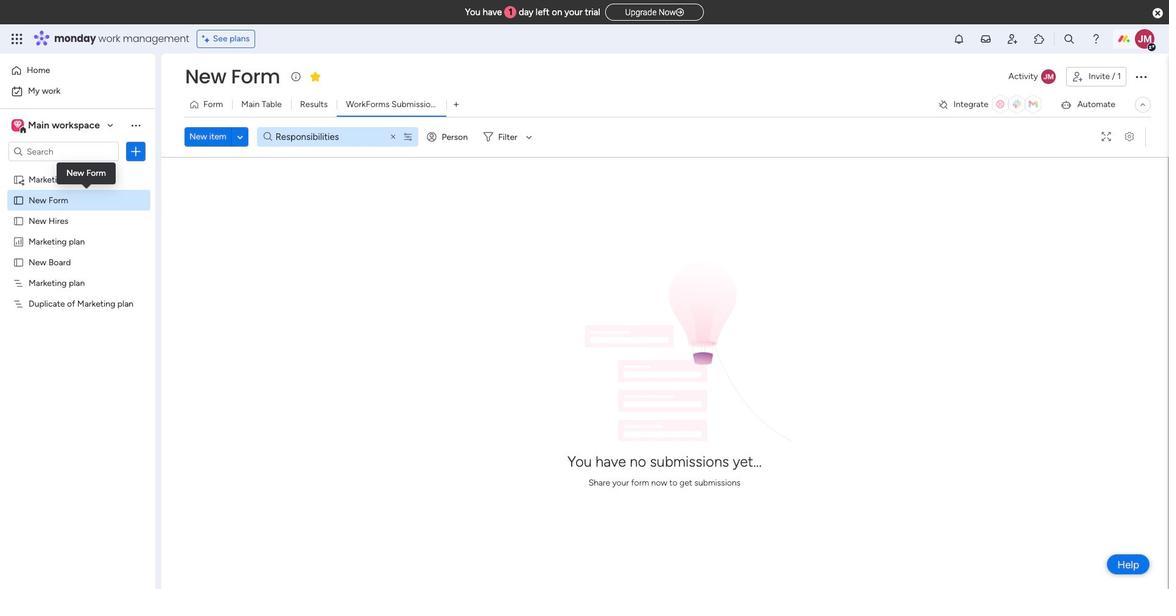 Task type: vqa. For each thing, say whether or not it's contained in the screenshot.
V2 Bolt Switch icon
no



Task type: locate. For each thing, give the bounding box(es) containing it.
0 horizontal spatial options image
[[130, 146, 142, 158]]

public board image
[[13, 194, 24, 206], [13, 215, 24, 227]]

0 vertical spatial option
[[7, 61, 148, 80]]

option
[[7, 61, 148, 80], [7, 82, 148, 101], [0, 168, 155, 171]]

1 vertical spatial public board image
[[13, 215, 24, 227]]

1 horizontal spatial options image
[[1134, 69, 1149, 84]]

open full screen image
[[1097, 133, 1117, 142]]

settings image
[[1120, 133, 1140, 142]]

0 vertical spatial public board image
[[13, 194, 24, 206]]

public board image up public dashboard image
[[13, 215, 24, 227]]

options image
[[1134, 69, 1149, 84], [130, 146, 142, 158]]

None field
[[182, 64, 283, 90]]

see plans image
[[202, 32, 213, 46]]

options image down workspace options icon
[[130, 146, 142, 158]]

workspace options image
[[130, 119, 142, 131]]

list box
[[0, 167, 155, 479]]

options image up collapse board header icon
[[1134, 69, 1149, 84]]

workspace image
[[13, 119, 22, 132]]

notifications image
[[953, 33, 966, 45]]

public dashboard image
[[13, 236, 24, 247]]

board activity image
[[1042, 69, 1056, 84]]

you have no submissions yet illustration image
[[536, 259, 794, 441]]

v2 search image
[[264, 130, 273, 144]]

show board description image
[[289, 71, 303, 83]]

jeremy miller image
[[1136, 29, 1155, 49]]

search options image
[[404, 132, 413, 142]]

select product image
[[11, 33, 23, 45]]

public board image down the shareable board "image"
[[13, 194, 24, 206]]

0 vertical spatial options image
[[1134, 69, 1149, 84]]



Task type: describe. For each thing, give the bounding box(es) containing it.
dapulse close image
[[1153, 7, 1164, 19]]

1 vertical spatial options image
[[130, 146, 142, 158]]

update feed image
[[980, 33, 992, 45]]

workspace selection element
[[12, 118, 102, 134]]

1 public board image from the top
[[13, 194, 24, 206]]

2 public board image from the top
[[13, 215, 24, 227]]

arrow down image
[[522, 130, 537, 144]]

remove from favorites image
[[309, 70, 322, 83]]

help image
[[1091, 33, 1103, 45]]

clear search image
[[389, 132, 399, 142]]

collapse board header image
[[1139, 100, 1148, 110]]

shareable board image
[[13, 174, 24, 185]]

invite members image
[[1007, 33, 1019, 45]]

2 vertical spatial option
[[0, 168, 155, 171]]

dapulse rightstroke image
[[676, 8, 684, 17]]

public board image
[[13, 256, 24, 268]]

search everything image
[[1064, 33, 1076, 45]]

workspace image
[[12, 119, 24, 132]]

add view image
[[454, 100, 459, 109]]

1 vertical spatial option
[[7, 82, 148, 101]]

monday marketplace image
[[1034, 33, 1046, 45]]

angle down image
[[237, 133, 243, 142]]

Search field
[[273, 129, 372, 146]]

Search in workspace field
[[26, 145, 102, 159]]



